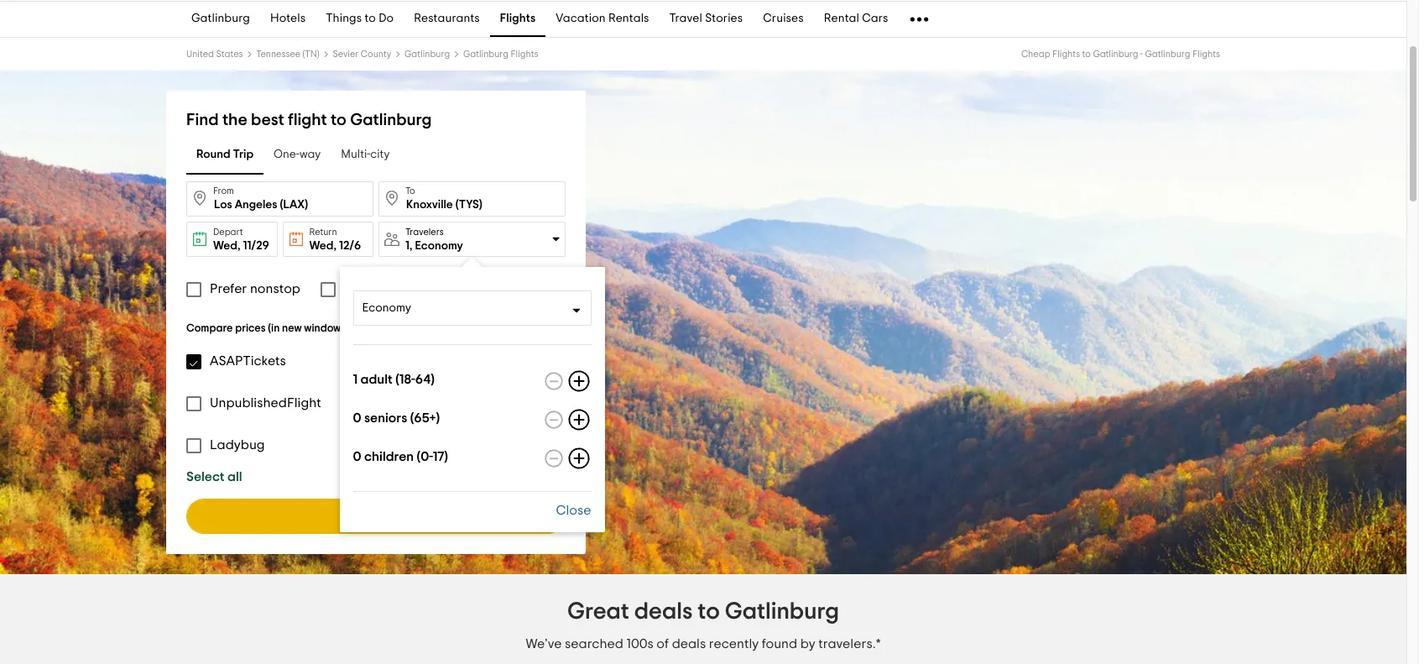Task type: vqa. For each thing, say whether or not it's contained in the screenshot.
could
no



Task type: locate. For each thing, give the bounding box(es) containing it.
close
[[556, 504, 592, 517]]

nearby
[[393, 282, 437, 296]]

rental cars link
[[814, 2, 899, 37]]

find flights button
[[186, 499, 566, 534]]

(tn)
[[303, 50, 320, 59]]

1 vertical spatial 1
[[353, 373, 358, 386]]

1
[[406, 240, 410, 251], [353, 373, 358, 386]]

find
[[186, 112, 219, 128], [343, 510, 369, 523]]

wed, down depart
[[213, 240, 241, 252]]

from
[[213, 186, 234, 196]]

1 inside travelers 1 , economy
[[406, 240, 410, 251]]

0 vertical spatial 0
[[353, 411, 362, 425]]

1 horizontal spatial find
[[343, 510, 369, 523]]

adult
[[361, 373, 393, 386]]

deals right of
[[672, 637, 706, 651]]

0 vertical spatial 1
[[406, 240, 410, 251]]

flights down flights link
[[511, 50, 539, 59]]

nonstop
[[250, 282, 301, 296]]

1 0 from the top
[[353, 411, 362, 425]]

return
[[309, 228, 337, 237]]

0 horizontal spatial wed,
[[213, 240, 241, 252]]

hotels link
[[260, 2, 316, 37]]

gatlinburg left -
[[1094, 50, 1139, 59]]

we've searched 100s of deals recently found by travelers.*
[[526, 637, 881, 651]]

do
[[379, 13, 394, 25]]

rental
[[824, 13, 860, 25]]

find left the
[[186, 112, 219, 128]]

seniors
[[364, 411, 408, 425]]

find for find the best flight to gatlinburg
[[186, 112, 219, 128]]

find left flights
[[343, 510, 369, 523]]

17)
[[433, 450, 448, 464]]

to right flight on the top of page
[[331, 112, 347, 128]]

all
[[228, 470, 242, 484]]

of
[[657, 637, 669, 651]]

gatlinburg link up united states link
[[181, 2, 260, 37]]

1 horizontal spatial wed,
[[309, 240, 337, 252]]

0 horizontal spatial gatlinburg link
[[181, 2, 260, 37]]

1 vertical spatial 0
[[353, 450, 362, 464]]

gatlinburg up the found
[[725, 600, 840, 624]]

0 horizontal spatial economy
[[362, 302, 411, 314]]

wed,
[[213, 240, 241, 252], [309, 240, 337, 252]]

to
[[365, 13, 376, 25], [1083, 50, 1092, 59], [331, 112, 347, 128], [698, 600, 720, 624]]

100s
[[627, 637, 654, 651]]

wed, inside depart wed, 11/29
[[213, 240, 241, 252]]

economy up sponsored on the left of the page
[[362, 302, 411, 314]]

economy down travelers
[[415, 240, 463, 251]]

1 horizontal spatial economy
[[415, 240, 463, 251]]

0 vertical spatial gatlinburg link
[[181, 2, 260, 37]]

sevier county
[[333, 50, 392, 59]]

0 left seniors
[[353, 411, 362, 425]]

1 wed, from the left
[[213, 240, 241, 252]]

things to do link
[[316, 2, 404, 37]]

City or Airport text field
[[379, 181, 566, 217]]

gatlinburg right -
[[1146, 50, 1191, 59]]

one-way
[[274, 149, 321, 161]]

gatlinburg up united states link
[[191, 13, 250, 25]]

0 left children
[[353, 450, 362, 464]]

0 children (0-17)
[[353, 450, 448, 464]]

2 0 from the top
[[353, 450, 362, 464]]

select all
[[186, 470, 242, 484]]

include
[[344, 282, 390, 296]]

flights
[[500, 13, 536, 25], [511, 50, 539, 59], [1053, 50, 1081, 59], [1193, 50, 1221, 59]]

0
[[353, 411, 362, 425], [353, 450, 362, 464]]

include nearby airports
[[344, 282, 489, 296]]

1 horizontal spatial gatlinburg link
[[405, 50, 450, 59]]

tennessee (tn)
[[256, 50, 320, 59]]

gatlinburg link down the restaurants link
[[405, 50, 450, 59]]

asaptickets
[[210, 354, 286, 368]]

wed, inside "return wed, 12/6"
[[309, 240, 337, 252]]

deals
[[635, 600, 693, 624], [672, 637, 706, 651]]

trip
[[233, 149, 254, 161]]

1 vertical spatial find
[[343, 510, 369, 523]]

to left do
[[365, 13, 376, 25]]

cruises link
[[753, 2, 814, 37]]

cheap flights to gatlinburg - gatlinburg flights
[[1022, 50, 1221, 59]]

best
[[251, 112, 284, 128]]

12/6
[[339, 240, 361, 252]]

1 vertical spatial deals
[[672, 637, 706, 651]]

to
[[406, 186, 415, 196]]

(18-
[[396, 373, 416, 386]]

gatlinburg
[[191, 13, 250, 25], [405, 50, 450, 59], [463, 50, 509, 59], [1094, 50, 1139, 59], [1146, 50, 1191, 59], [350, 112, 432, 128], [725, 600, 840, 624]]

gatlinburg link
[[181, 2, 260, 37], [405, 50, 450, 59]]

wed, down return
[[309, 240, 337, 252]]

flights right cheap
[[1053, 50, 1081, 59]]

1 adult (18-64)
[[353, 373, 435, 386]]

wed, for wed, 11/29
[[213, 240, 241, 252]]

select
[[186, 470, 225, 484]]

flight
[[288, 112, 327, 128]]

find inside button
[[343, 510, 369, 523]]

1 down travelers
[[406, 240, 410, 251]]

1 horizontal spatial 1
[[406, 240, 410, 251]]

cars
[[863, 13, 889, 25]]

economy
[[415, 240, 463, 251], [362, 302, 411, 314]]

0 seniors (65+)
[[353, 411, 440, 425]]

prefer nonstop
[[210, 282, 301, 296]]

0 vertical spatial deals
[[635, 600, 693, 624]]

find the best flight to gatlinburg
[[186, 112, 432, 128]]

0 vertical spatial economy
[[415, 240, 463, 251]]

2 wed, from the left
[[309, 240, 337, 252]]

1 vertical spatial gatlinburg link
[[405, 50, 450, 59]]

travel stories
[[670, 13, 743, 25]]

ladybug
[[210, 438, 265, 452]]

(0-
[[417, 450, 433, 464]]

tennessee
[[256, 50, 301, 59]]

round trip
[[196, 149, 254, 161]]

1 left 'adult'
[[353, 373, 358, 386]]

vacation rentals
[[556, 13, 650, 25]]

children
[[364, 450, 414, 464]]

deals up of
[[635, 600, 693, 624]]

travel stories link
[[660, 2, 753, 37]]

0 horizontal spatial find
[[186, 112, 219, 128]]

(in
[[268, 323, 280, 334]]

restaurants
[[414, 13, 480, 25]]

0 vertical spatial find
[[186, 112, 219, 128]]



Task type: describe. For each thing, give the bounding box(es) containing it.
find flights
[[343, 510, 409, 523]]

return wed, 12/6
[[309, 228, 361, 252]]

flights up gatlinburg flights link
[[500, 13, 536, 25]]

great deals to gatlinburg
[[568, 600, 840, 624]]

-
[[1141, 50, 1144, 59]]

airports
[[440, 282, 489, 296]]

0 for 0 seniors (65+)
[[353, 411, 362, 425]]

flights link
[[490, 2, 546, 37]]

64)
[[415, 373, 435, 386]]

we've
[[526, 637, 562, 651]]

stories
[[706, 13, 743, 25]]

depart wed, 11/29
[[213, 228, 269, 252]]

vacation
[[556, 13, 606, 25]]

flights right -
[[1193, 50, 1221, 59]]

,
[[410, 240, 413, 251]]

compare
[[186, 323, 233, 334]]

things
[[326, 13, 362, 25]]

united states
[[186, 50, 243, 59]]

0 for 0 children (0-17)
[[353, 450, 362, 464]]

1 vertical spatial economy
[[362, 302, 411, 314]]

(65+)
[[410, 411, 440, 425]]

rentals
[[609, 13, 650, 25]]

round
[[196, 149, 231, 161]]

hotels
[[270, 13, 306, 25]]

united states link
[[186, 50, 243, 59]]

great
[[568, 600, 630, 624]]

restaurants link
[[404, 2, 490, 37]]

things to do
[[326, 13, 394, 25]]

gatlinburg up city
[[350, 112, 432, 128]]

city
[[371, 149, 390, 161]]

travel
[[670, 13, 703, 25]]

flights
[[372, 510, 409, 523]]

11/29
[[243, 240, 269, 252]]

the
[[222, 112, 248, 128]]

vacation rentals link
[[546, 2, 660, 37]]

unpublishedflight
[[210, 396, 321, 410]]

county
[[361, 50, 392, 59]]

recently
[[709, 637, 759, 651]]

gatlinburg down flights link
[[463, 50, 509, 59]]

sponsored
[[356, 325, 398, 333]]

travelers 1 , economy
[[406, 227, 463, 251]]

gatlinburg down the restaurants link
[[405, 50, 450, 59]]

depart
[[213, 228, 243, 237]]

found
[[762, 637, 798, 651]]

find for find flights
[[343, 510, 369, 523]]

rental cars
[[824, 13, 889, 25]]

economy inside travelers 1 , economy
[[415, 240, 463, 251]]

City or Airport text field
[[186, 181, 374, 217]]

0 horizontal spatial 1
[[353, 373, 358, 386]]

sevier
[[333, 50, 359, 59]]

gatlinburg flights
[[463, 50, 539, 59]]

to right cheap
[[1083, 50, 1092, 59]]

sevier county link
[[333, 50, 392, 59]]

flightsearchdirect
[[400, 396, 515, 410]]

window)
[[304, 323, 344, 334]]

to up the we've searched 100s of deals recently found by travelers.*
[[698, 600, 720, 624]]

multi-
[[341, 149, 371, 161]]

tennessee (tn) link
[[256, 50, 320, 59]]

multi-city
[[341, 149, 390, 161]]

prices
[[235, 323, 266, 334]]

prefer
[[210, 282, 247, 296]]

united
[[186, 50, 214, 59]]

travelers
[[406, 227, 444, 236]]

searched
[[565, 637, 624, 651]]

states
[[216, 50, 243, 59]]

one-
[[274, 149, 300, 161]]

travelers.*
[[819, 637, 881, 651]]

cheap
[[1022, 50, 1051, 59]]

new
[[282, 323, 302, 334]]

by
[[801, 637, 816, 651]]

gatlinburg flights link
[[463, 50, 539, 59]]

way
[[300, 149, 321, 161]]

wed, for wed, 12/6
[[309, 240, 337, 252]]



